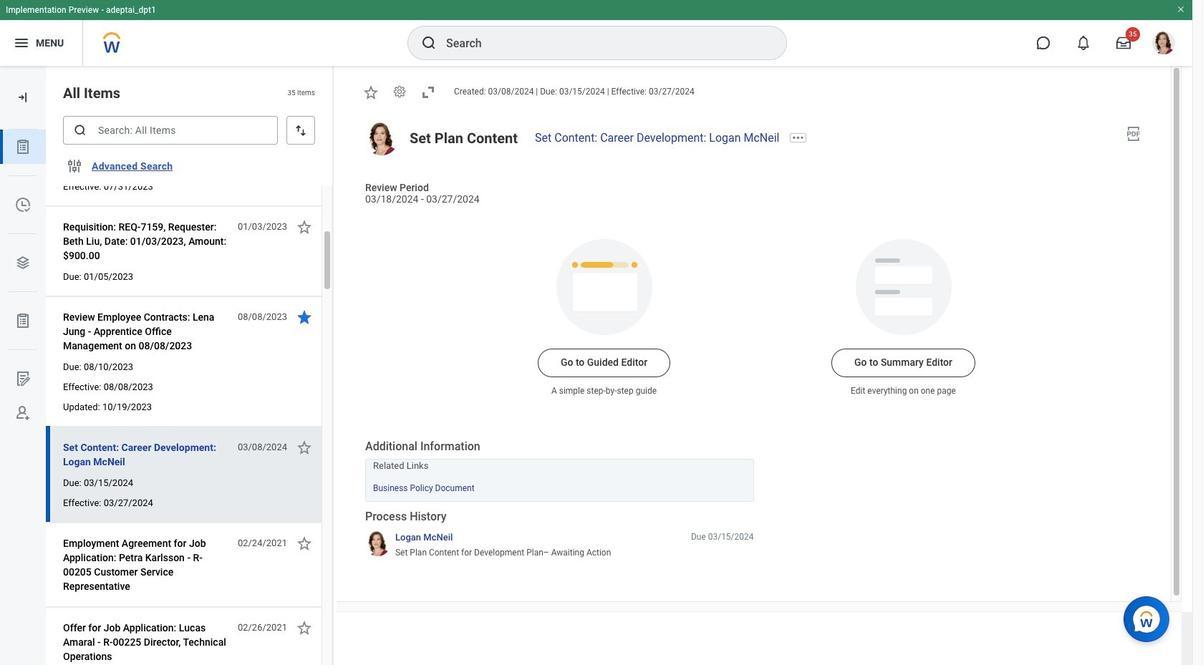 Task type: vqa. For each thing, say whether or not it's contained in the screenshot.
Type
no



Task type: describe. For each thing, give the bounding box(es) containing it.
fullscreen image
[[420, 84, 437, 101]]

process history region
[[365, 509, 754, 564]]

item list element
[[46, 66, 334, 666]]

justify image
[[13, 34, 30, 52]]

Search Workday  search field
[[446, 27, 757, 59]]

1 vertical spatial star image
[[296, 439, 313, 456]]

1 star image from the top
[[296, 219, 313, 236]]

employee's photo (logan mcneil) image
[[365, 122, 398, 155]]

user plus image
[[14, 405, 32, 422]]

2 vertical spatial star image
[[296, 620, 313, 637]]

additional information region
[[365, 439, 754, 502]]

rename image
[[14, 370, 32, 388]]



Task type: locate. For each thing, give the bounding box(es) containing it.
0 vertical spatial star image
[[363, 84, 380, 101]]

notifications large image
[[1077, 36, 1091, 50]]

Search: All Items text field
[[63, 116, 278, 145]]

search image
[[421, 34, 438, 52]]

3 star image from the top
[[296, 535, 313, 552]]

view printable version (pdf) image
[[1126, 125, 1143, 142]]

gear image
[[393, 85, 407, 99]]

transformation import image
[[16, 90, 30, 105]]

sort image
[[294, 123, 308, 138]]

clock check image
[[14, 196, 32, 214]]

list
[[0, 130, 46, 431]]

search image
[[73, 123, 87, 138]]

banner
[[0, 0, 1193, 66]]

inbox large image
[[1117, 36, 1131, 50]]

0 vertical spatial star image
[[296, 219, 313, 236]]

configure image
[[66, 158, 83, 175]]

star image
[[296, 219, 313, 236], [296, 309, 313, 326], [296, 535, 313, 552]]

close environment banner image
[[1177, 5, 1186, 14]]

2 star image from the top
[[296, 309, 313, 326]]

2 vertical spatial star image
[[296, 535, 313, 552]]

perspective image
[[14, 254, 32, 272]]

clipboard image
[[14, 138, 32, 155]]

clipboard image
[[14, 312, 32, 330]]

profile logan mcneil image
[[1153, 32, 1176, 57]]

1 vertical spatial star image
[[296, 309, 313, 326]]

star image
[[363, 84, 380, 101], [296, 439, 313, 456], [296, 620, 313, 637]]



